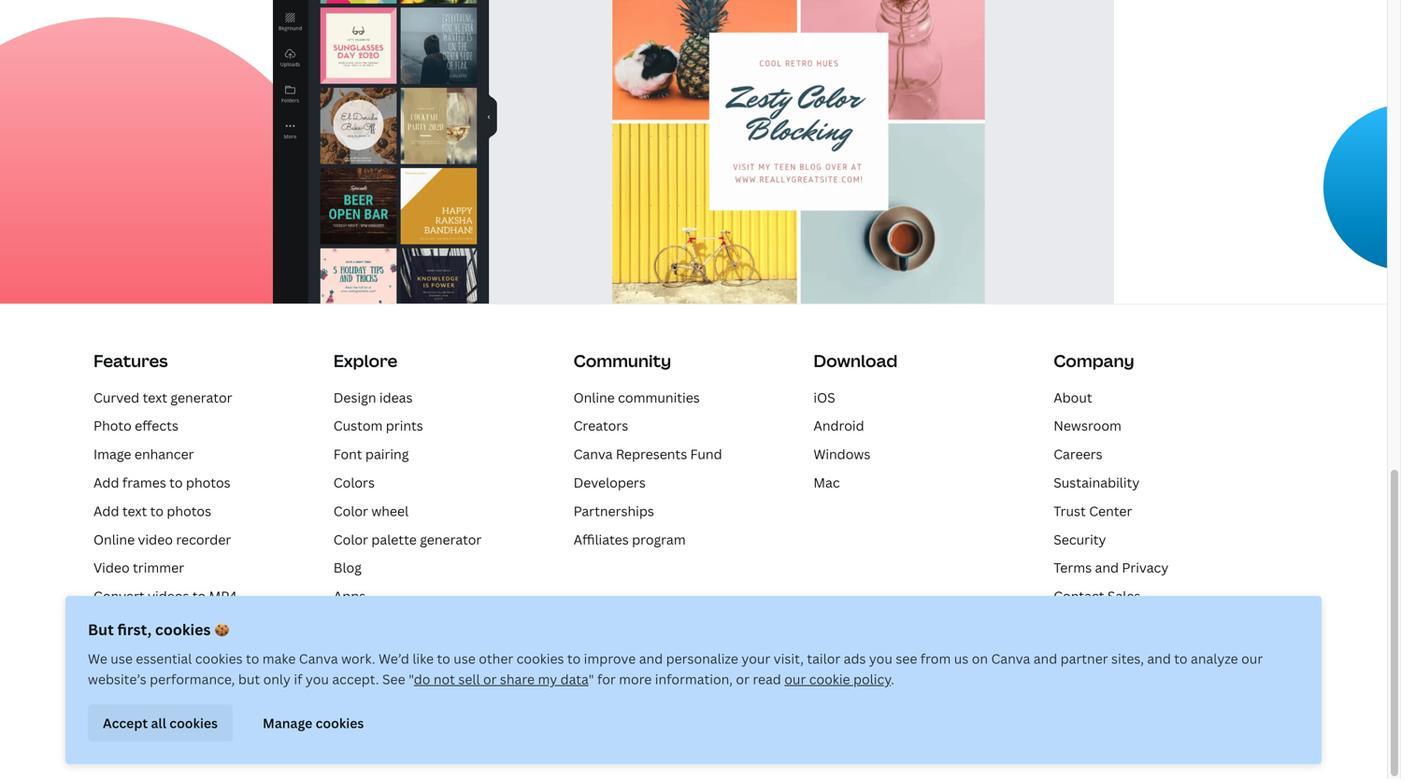 Task type: locate. For each thing, give the bounding box(es) containing it.
1 " from the left
[[409, 671, 414, 689]]

photo effects link
[[93, 417, 179, 435]]

1 use from the left
[[111, 650, 133, 668]]

terms
[[1054, 559, 1092, 577]]

sales
[[1108, 588, 1141, 605]]

0 horizontal spatial see
[[93, 616, 117, 634]]

community
[[574, 350, 671, 372]]

" left for
[[589, 671, 594, 689]]

sell
[[458, 671, 480, 689]]

sites,
[[1112, 650, 1144, 668]]

or left read
[[736, 671, 750, 689]]

use up the website's
[[111, 650, 133, 668]]

photo
[[93, 417, 132, 435]]

0 horizontal spatial generator
[[171, 389, 232, 407]]

video trimmer link
[[93, 559, 184, 577]]

2 color from the top
[[334, 531, 368, 549]]

0 vertical spatial see
[[93, 616, 117, 634]]

more
[[120, 616, 153, 634], [619, 671, 652, 689]]

creators link
[[574, 417, 628, 435]]

1 vertical spatial generator
[[420, 531, 482, 549]]

download
[[814, 350, 898, 372]]

ideas
[[379, 389, 413, 407]]

sustainability link
[[1054, 474, 1140, 492]]

1 horizontal spatial see
[[382, 671, 405, 689]]

0 vertical spatial our
[[1242, 650, 1263, 668]]

you up policy
[[869, 650, 893, 668]]

color for color wheel
[[334, 502, 368, 520]]

0 horizontal spatial our
[[785, 671, 806, 689]]

generator right 'palette'
[[420, 531, 482, 549]]

1 vertical spatial photos
[[167, 502, 211, 520]]

0 vertical spatial generator
[[171, 389, 232, 407]]

1 horizontal spatial use
[[454, 650, 476, 668]]

add frames to photos
[[93, 474, 231, 492]]

online communities link
[[574, 389, 700, 407]]

add up video
[[93, 502, 119, 520]]

or right sell
[[483, 671, 497, 689]]

trust
[[1054, 502, 1086, 520]]

add down image
[[93, 474, 119, 492]]

0 horizontal spatial "
[[409, 671, 414, 689]]

we'd
[[379, 650, 409, 668]]

convert videos to mp4
[[93, 588, 237, 605]]

online up the creators
[[574, 389, 615, 407]]

0 vertical spatial photos
[[186, 474, 231, 492]]

to
[[169, 474, 183, 492], [150, 502, 164, 520], [192, 588, 206, 605], [246, 650, 259, 668], [437, 650, 451, 668], [567, 650, 581, 668], [1175, 650, 1188, 668]]

text down frames
[[122, 502, 147, 520]]

affiliates program link
[[574, 531, 686, 549]]

online up video
[[93, 531, 135, 549]]

affiliates program
[[574, 531, 686, 549]]

1 vertical spatial online
[[93, 531, 135, 549]]

2 " from the left
[[589, 671, 594, 689]]

image enhancer link
[[93, 446, 194, 463]]

1 vertical spatial more
[[619, 671, 652, 689]]

color palette generator
[[334, 531, 482, 549]]

ios
[[814, 389, 836, 407]]

and up do not sell or share my data " for more information, or read our cookie policy .
[[639, 650, 663, 668]]

cookies up essential
[[155, 620, 211, 640]]

more down convert
[[120, 616, 153, 634]]

1 vertical spatial text
[[122, 502, 147, 520]]

add for add frames to photos
[[93, 474, 119, 492]]

design ideas
[[334, 389, 413, 407]]

manage cookies button
[[248, 705, 379, 742]]

canva down the creators
[[574, 446, 613, 463]]

use up sell
[[454, 650, 476, 668]]

2 add from the top
[[93, 502, 119, 520]]

text
[[143, 389, 167, 407], [122, 502, 147, 520]]

1 horizontal spatial more
[[619, 671, 652, 689]]

video trimmer
[[93, 559, 184, 577]]

" down like at the left bottom of the page
[[409, 671, 414, 689]]

accept all cookies button
[[88, 705, 233, 742]]

accept all cookies
[[103, 715, 218, 732]]

or
[[483, 671, 497, 689], [736, 671, 750, 689]]

1 horizontal spatial generator
[[420, 531, 482, 549]]

1 color from the top
[[334, 502, 368, 520]]

trimmer
[[133, 559, 184, 577]]

cookies up my
[[517, 650, 564, 668]]

about
[[1054, 389, 1093, 407]]

custom
[[334, 417, 383, 435]]

text for add
[[122, 502, 147, 520]]

1 vertical spatial see
[[382, 671, 405, 689]]

and right sites,
[[1148, 650, 1171, 668]]

1 horizontal spatial online
[[574, 389, 615, 407]]

blog link
[[334, 559, 362, 577]]

manage
[[263, 715, 313, 732]]

text up effects
[[143, 389, 167, 407]]

0 vertical spatial add
[[93, 474, 119, 492]]

generator for color palette generator
[[420, 531, 482, 549]]

cookies down 🍪
[[195, 650, 243, 668]]

photo effects
[[93, 417, 179, 435]]

windows
[[814, 446, 871, 463]]

0 vertical spatial text
[[143, 389, 167, 407]]

1 horizontal spatial or
[[736, 671, 750, 689]]

canva right on at the bottom right of page
[[991, 650, 1031, 668]]

careers
[[1054, 446, 1103, 463]]

see inside we use essential cookies to make canva work. we'd like to use other cookies to improve and personalize your visit, tailor ads you see from us on canva and partner sites, and to analyze our website's performance, but only if you accept. see "
[[382, 671, 405, 689]]

text for curved
[[143, 389, 167, 407]]

see down we'd
[[382, 671, 405, 689]]

canva represents fund
[[574, 446, 722, 463]]

make
[[263, 650, 296, 668]]

canva up if
[[299, 650, 338, 668]]

online for online video recorder
[[93, 531, 135, 549]]

performance,
[[150, 671, 235, 689]]

and
[[1095, 559, 1119, 577], [639, 650, 663, 668], [1034, 650, 1058, 668], [1148, 650, 1171, 668]]

enhancer
[[135, 446, 194, 463]]

photos for add frames to photos
[[186, 474, 231, 492]]

our
[[1242, 650, 1263, 668], [785, 671, 806, 689]]

1 horizontal spatial canva
[[574, 446, 613, 463]]

creators
[[574, 417, 628, 435]]

1 horizontal spatial our
[[1242, 650, 1263, 668]]

0 vertical spatial online
[[574, 389, 615, 407]]

policy
[[854, 671, 891, 689]]

2 horizontal spatial canva
[[991, 650, 1031, 668]]

cookie
[[809, 671, 850, 689]]

photos down enhancer
[[186, 474, 231, 492]]

0 horizontal spatial online
[[93, 531, 135, 549]]

improve
[[584, 650, 636, 668]]

pairing
[[365, 446, 409, 463]]

recorder
[[176, 531, 231, 549]]

1 add from the top
[[93, 474, 119, 492]]

company
[[1054, 350, 1135, 372]]

0 vertical spatial you
[[869, 650, 893, 668]]

security link
[[1054, 531, 1106, 549]]

first,
[[117, 620, 152, 640]]

1 horizontal spatial you
[[869, 650, 893, 668]]

see left first,
[[93, 616, 117, 634]]

privacy
[[1122, 559, 1169, 577]]

2 use from the left
[[454, 650, 476, 668]]

photos for add text to photos
[[167, 502, 211, 520]]

our right analyze
[[1242, 650, 1263, 668]]

website's
[[88, 671, 147, 689]]

manage cookies
[[263, 715, 364, 732]]

android link
[[814, 417, 864, 435]]

1 vertical spatial color
[[334, 531, 368, 549]]

color down colors
[[334, 502, 368, 520]]

try canva - it's free image
[[273, 0, 1114, 304]]

1 vertical spatial add
[[93, 502, 119, 520]]

we use essential cookies to make canva work. we'd like to use other cookies to improve and personalize your visit, tailor ads you see from us on canva and partner sites, and to analyze our website's performance, but only if you accept. see "
[[88, 650, 1263, 689]]

photos
[[186, 474, 231, 492], [167, 502, 211, 520]]

effects
[[135, 417, 179, 435]]

you
[[869, 650, 893, 668], [306, 671, 329, 689]]

0 horizontal spatial use
[[111, 650, 133, 668]]

0 horizontal spatial you
[[306, 671, 329, 689]]

our inside we use essential cookies to make canva work. we'd like to use other cookies to improve and personalize your visit, tailor ads you see from us on canva and partner sites, and to analyze our website's performance, but only if you accept. see "
[[1242, 650, 1263, 668]]

accept.
[[332, 671, 379, 689]]

0 horizontal spatial or
[[483, 671, 497, 689]]

0 vertical spatial color
[[334, 502, 368, 520]]

photos up recorder
[[167, 502, 211, 520]]

generator up effects
[[171, 389, 232, 407]]

our down visit,
[[785, 671, 806, 689]]

careers link
[[1054, 446, 1103, 463]]

share
[[500, 671, 535, 689]]

terms and privacy link
[[1054, 559, 1169, 577]]

more right for
[[619, 671, 652, 689]]

1 horizontal spatial "
[[589, 671, 594, 689]]

0 vertical spatial more
[[120, 616, 153, 634]]

color up 'blog' link
[[334, 531, 368, 549]]

you right if
[[306, 671, 329, 689]]

to left mp4
[[192, 588, 206, 605]]



Task type: describe. For each thing, give the bounding box(es) containing it.
palette
[[371, 531, 417, 549]]

image enhancer
[[93, 446, 194, 463]]

image
[[93, 446, 131, 463]]

see
[[896, 650, 918, 668]]

to up data
[[567, 650, 581, 668]]

we
[[88, 650, 107, 668]]

to down enhancer
[[169, 474, 183, 492]]

videos
[[148, 588, 189, 605]]

curved text generator
[[93, 389, 232, 407]]

not
[[434, 671, 455, 689]]

online for online communities
[[574, 389, 615, 407]]

color for color palette generator
[[334, 531, 368, 549]]

add text to photos link
[[93, 502, 211, 520]]

ads
[[844, 650, 866, 668]]

color wheel link
[[334, 502, 409, 520]]

1 vertical spatial our
[[785, 671, 806, 689]]

trust center link
[[1054, 502, 1133, 520]]

add frames to photos link
[[93, 474, 231, 492]]

generator for curved text generator
[[171, 389, 232, 407]]

do
[[414, 671, 430, 689]]

android
[[814, 417, 864, 435]]

and left partner
[[1034, 650, 1058, 668]]

mp4
[[209, 588, 237, 605]]

canva represents fund link
[[574, 446, 722, 463]]

font pairing link
[[334, 446, 409, 463]]

🍪
[[214, 620, 229, 640]]

wheel
[[371, 502, 409, 520]]

apps link
[[334, 588, 366, 605]]

all
[[151, 715, 166, 732]]

but first, cookies 🍪
[[88, 620, 229, 640]]

newsroom
[[1054, 417, 1122, 435]]

newsroom link
[[1054, 417, 1122, 435]]

represents
[[616, 446, 687, 463]]

" inside we use essential cookies to make canva work. we'd like to use other cookies to improve and personalize your visit, tailor ads you see from us on canva and partner sites, and to analyze our website's performance, but only if you accept. see "
[[409, 671, 414, 689]]

apps
[[334, 588, 366, 605]]

to up but
[[246, 650, 259, 668]]

terms and privacy
[[1054, 559, 1169, 577]]

but
[[238, 671, 260, 689]]

features
[[93, 350, 168, 372]]

do not sell or share my data link
[[414, 671, 589, 689]]

cookies right all
[[170, 715, 218, 732]]

1 or from the left
[[483, 671, 497, 689]]

colors
[[334, 474, 375, 492]]

color palette generator link
[[334, 531, 482, 549]]

do not sell or share my data " for more information, or read our cookie policy .
[[414, 671, 895, 689]]

other
[[479, 650, 513, 668]]

communities
[[618, 389, 700, 407]]

curved
[[93, 389, 139, 407]]

essential
[[136, 650, 192, 668]]

developers link
[[574, 474, 646, 492]]

to left analyze
[[1175, 650, 1188, 668]]

security
[[1054, 531, 1106, 549]]

our cookie policy link
[[785, 671, 891, 689]]

custom prints link
[[334, 417, 423, 435]]

add for add text to photos
[[93, 502, 119, 520]]

online communities
[[574, 389, 700, 407]]

prints
[[386, 417, 423, 435]]

add text to photos
[[93, 502, 211, 520]]

colors link
[[334, 474, 375, 492]]

convert videos to mp4 link
[[93, 588, 237, 605]]

frames
[[122, 474, 166, 492]]

ios link
[[814, 389, 836, 407]]

explore
[[334, 350, 398, 372]]

video
[[93, 559, 130, 577]]

personalize
[[666, 650, 739, 668]]

for
[[597, 671, 616, 689]]

0 horizontal spatial more
[[120, 616, 153, 634]]

to up video
[[150, 502, 164, 520]]

only
[[263, 671, 291, 689]]

1 vertical spatial you
[[306, 671, 329, 689]]

sustainability
[[1054, 474, 1140, 492]]

to right like at the left bottom of the page
[[437, 650, 451, 668]]

mac
[[814, 474, 840, 492]]

2 or from the left
[[736, 671, 750, 689]]

if
[[294, 671, 302, 689]]

tailor
[[807, 650, 841, 668]]

fund
[[691, 446, 722, 463]]

curved text generator link
[[93, 389, 232, 407]]

cookies down 'accept.'
[[316, 715, 364, 732]]

0 horizontal spatial canva
[[299, 650, 338, 668]]

custom prints
[[334, 417, 423, 435]]

analyze
[[1191, 650, 1239, 668]]

but
[[88, 620, 114, 640]]

design ideas link
[[334, 389, 413, 407]]

partner
[[1061, 650, 1108, 668]]

.
[[891, 671, 895, 689]]

contact
[[1054, 588, 1105, 605]]

design
[[334, 389, 376, 407]]

information,
[[655, 671, 733, 689]]

program
[[632, 531, 686, 549]]

like
[[413, 650, 434, 668]]

and up contact sales 'link'
[[1095, 559, 1119, 577]]

online video recorder
[[93, 531, 231, 549]]

see more features
[[93, 616, 209, 634]]



Task type: vqa. For each thing, say whether or not it's contained in the screenshot.
or to the left
yes



